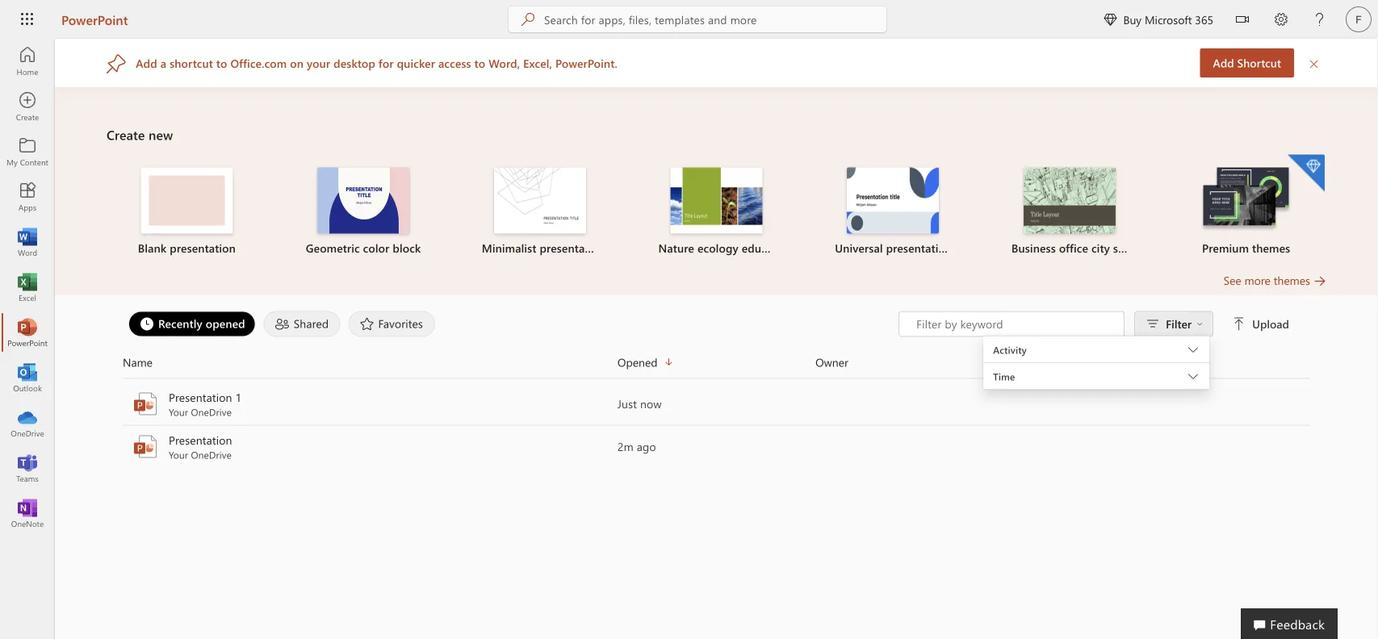 Task type: describe. For each thing, give the bounding box(es) containing it.
displaying 2 out of 2 files. status
[[899, 311, 1293, 393]]

see more themes
[[1224, 273, 1310, 288]]

0 vertical spatial themes
[[1252, 241, 1290, 256]]

recently opened
[[158, 316, 245, 331]]

presentation 1 your onedrive
[[169, 390, 242, 419]]

powerpoint image for presentation 1
[[132, 391, 158, 417]]

business office city sketch presentation background (widescreen) element
[[991, 168, 1148, 256]]

2 to from the left
[[474, 56, 485, 70]]


[[1236, 13, 1249, 26]]

geometric
[[306, 241, 360, 256]]

powerpoint.
[[555, 56, 618, 70]]

recently opened element
[[128, 311, 256, 337]]

ago
[[637, 439, 656, 454]]

presentation for minimalist presentation
[[540, 241, 606, 256]]

new
[[149, 126, 173, 143]]

minimalist
[[482, 241, 536, 256]]

presentation for your
[[169, 433, 232, 448]]

onenote image
[[19, 505, 36, 522]]

Filter by keyword text field
[[915, 316, 1116, 332]]

just
[[618, 396, 637, 411]]

now
[[640, 396, 662, 411]]

add a shortcut to office.com on your desktop for quicker access to word, excel, powerpoint.
[[136, 56, 618, 70]]

presentation for blank presentation
[[170, 241, 236, 256]]

presentation for universal presentation
[[886, 241, 952, 256]]

onedrive image
[[19, 415, 36, 431]]

name
[[123, 355, 153, 370]]

a
[[160, 56, 166, 70]]

name presentation cell
[[123, 432, 618, 461]]

create new
[[107, 126, 173, 143]]

geometric color block image
[[317, 168, 409, 234]]

recently
[[158, 316, 202, 331]]

buy
[[1123, 12, 1142, 27]]

color
[[363, 241, 389, 256]]

opened button
[[618, 353, 815, 372]]

1
[[235, 390, 242, 405]]

see more themes button
[[1224, 272, 1326, 289]]

presentation your onedrive
[[169, 433, 232, 461]]

powerpoint image
[[19, 325, 36, 341]]

themes inside button
[[1274, 273, 1310, 288]]

quicker
[[397, 56, 435, 70]]

none search field inside powerpoint banner
[[509, 6, 886, 32]]

create
[[107, 126, 145, 143]]

blank presentation
[[138, 241, 236, 256]]

premium themes element
[[1168, 155, 1325, 256]]

blank
[[138, 241, 167, 256]]

add shortcut
[[1213, 55, 1281, 70]]

shortcut
[[1237, 55, 1281, 70]]

office.com
[[230, 56, 287, 70]]

geometric color block element
[[285, 168, 442, 256]]

activity inside displaying 2 out of 2 files. status
[[993, 344, 1027, 356]]

universal presentation image
[[847, 168, 939, 234]]

onedrive inside presentation your onedrive
[[191, 448, 232, 461]]

2m ago
[[618, 439, 656, 454]]

2m
[[618, 439, 634, 454]]

excel image
[[19, 279, 36, 295]]

microsoft
[[1145, 12, 1192, 27]]

business office city sketch presentation background (widescreen) image
[[1024, 168, 1116, 234]]

feedback button
[[1241, 609, 1338, 639]]

favorites tab
[[344, 311, 439, 337]]

a2hs image
[[107, 53, 126, 73]]


[[1104, 13, 1117, 26]]

premium templates diamond image
[[1288, 155, 1325, 192]]

minimalist presentation
[[482, 241, 606, 256]]

your inside presentation your onedrive
[[169, 448, 188, 461]]

owner
[[815, 355, 848, 370]]

dismiss this dialog image
[[1309, 56, 1320, 70]]



Task type: vqa. For each thing, say whether or not it's contained in the screenshot.
the Can't cake my eyes off you Link element at the bottom of page
no



Task type: locate. For each thing, give the bounding box(es) containing it.
0 vertical spatial your
[[169, 406, 188, 419]]

0 horizontal spatial to
[[216, 56, 227, 70]]


[[1233, 318, 1246, 331]]

add inside button
[[1213, 55, 1234, 70]]

powerpoint image down name
[[132, 391, 158, 417]]

upload
[[1252, 316, 1289, 331]]

1 vertical spatial presentation
[[169, 433, 232, 448]]

name button
[[123, 353, 618, 372]]

outlook image
[[19, 370, 36, 386]]

create image
[[19, 98, 36, 115]]

add for add a shortcut to office.com on your desktop for quicker access to word, excel, powerpoint.
[[136, 56, 157, 70]]

add left shortcut
[[1213, 55, 1234, 70]]

add left a
[[136, 56, 157, 70]]

themes up see more themes
[[1252, 241, 1290, 256]]

premium themes image
[[1200, 168, 1292, 232]]

row
[[123, 353, 1310, 379]]

apps image
[[19, 189, 36, 205]]

nature ecology education photo presentation element
[[638, 168, 795, 256]]

0 horizontal spatial presentation
[[170, 241, 236, 256]]

desktop
[[334, 56, 375, 70]]

tab list
[[124, 311, 899, 337]]

onedrive up presentation your onedrive
[[191, 406, 232, 419]]

 buy microsoft 365
[[1104, 12, 1213, 27]]

universal
[[835, 241, 883, 256]]

minimalist presentation element
[[461, 168, 619, 256]]

premium
[[1202, 241, 1249, 256]]

 button
[[1223, 0, 1262, 42]]

shared
[[294, 316, 329, 331]]


[[1197, 321, 1203, 327]]

nature ecology education photo presentation image
[[670, 168, 762, 234]]

1 onedrive from the top
[[191, 406, 232, 419]]

your
[[169, 406, 188, 419], [169, 448, 188, 461]]

1 vertical spatial powerpoint image
[[132, 434, 158, 460]]

recently opened tab
[[124, 311, 260, 337]]

your down presentation 1 your onedrive
[[169, 448, 188, 461]]

access
[[438, 56, 471, 70]]

shared tab
[[260, 311, 344, 337]]

opened
[[206, 316, 245, 331]]

minimalist presentation image
[[494, 168, 586, 234]]

opened
[[618, 355, 658, 370]]

tab list containing recently opened
[[124, 311, 899, 337]]

on
[[290, 56, 304, 70]]

3 presentation from the left
[[886, 241, 952, 256]]

activity, column 4 of 4 column header
[[1013, 353, 1310, 372]]

owner button
[[815, 353, 1013, 372]]

universal presentation
[[835, 241, 952, 256]]

shared element
[[264, 311, 340, 337]]

geometric color block
[[306, 241, 421, 256]]

my content image
[[19, 144, 36, 160]]

universal presentation element
[[814, 168, 972, 256]]

2 presentation from the left
[[540, 241, 606, 256]]

presentation left 1
[[169, 390, 232, 405]]

2 your from the top
[[169, 448, 188, 461]]

presentation down minimalist presentation image
[[540, 241, 606, 256]]

add shortcut button
[[1200, 48, 1294, 78]]

activity up time
[[1013, 355, 1051, 370]]

activity inside activity, column 4 of 4 column header
[[1013, 355, 1051, 370]]

for
[[379, 56, 394, 70]]

favorites element
[[348, 311, 435, 337]]

0 horizontal spatial add
[[136, 56, 157, 70]]

0 vertical spatial presentation
[[169, 390, 232, 405]]

presentation down universal presentation image at top right
[[886, 241, 952, 256]]

powerpoint banner
[[0, 0, 1378, 42]]

1 to from the left
[[216, 56, 227, 70]]

block
[[393, 241, 421, 256]]

powerpoint image for presentation
[[132, 434, 158, 460]]

f
[[1356, 13, 1362, 25]]

excel,
[[523, 56, 552, 70]]

2 horizontal spatial presentation
[[886, 241, 952, 256]]

themes right more
[[1274, 273, 1310, 288]]

time
[[993, 370, 1015, 383]]

1 horizontal spatial to
[[474, 56, 485, 70]]

powerpoint
[[61, 10, 128, 28]]

home image
[[19, 53, 36, 69]]

menu
[[983, 336, 1209, 337]]

None search field
[[509, 6, 886, 32]]

1 powerpoint image from the top
[[132, 391, 158, 417]]

1 presentation from the left
[[170, 241, 236, 256]]

f button
[[1339, 0, 1378, 39]]

more
[[1245, 273, 1271, 288]]

your
[[307, 56, 330, 70]]

1 add from the left
[[1213, 55, 1234, 70]]

1 vertical spatial themes
[[1274, 273, 1310, 288]]

teams image
[[19, 460, 36, 476]]

presentation
[[170, 241, 236, 256], [540, 241, 606, 256], [886, 241, 952, 256]]

your up presentation your onedrive
[[169, 406, 188, 419]]

add
[[1213, 55, 1234, 70], [136, 56, 157, 70]]

powerpoint image inside name presentation cell
[[132, 434, 158, 460]]

favorites
[[378, 316, 423, 331]]

 upload
[[1233, 316, 1289, 331]]

1 horizontal spatial presentation
[[540, 241, 606, 256]]

row containing name
[[123, 353, 1310, 379]]

filter 
[[1166, 316, 1203, 331]]

premium themes
[[1202, 241, 1290, 256]]

activity
[[993, 344, 1027, 356], [1013, 355, 1051, 370]]

blank presentation element
[[108, 168, 265, 256]]

Search box. Suggestions appear as you type. search field
[[544, 6, 886, 32]]

365
[[1195, 12, 1213, 27]]

activity down filter by keyword text field
[[993, 344, 1027, 356]]

your inside presentation 1 your onedrive
[[169, 406, 188, 419]]

word image
[[19, 234, 36, 250]]

see
[[1224, 273, 1241, 288]]

navigation
[[0, 39, 55, 536]]

filter
[[1166, 316, 1192, 331]]

to left word,
[[474, 56, 485, 70]]

themes
[[1252, 241, 1290, 256], [1274, 273, 1310, 288]]

to right shortcut
[[216, 56, 227, 70]]

add for add shortcut
[[1213, 55, 1234, 70]]

powerpoint image
[[132, 391, 158, 417], [132, 434, 158, 460]]

menu inside displaying 2 out of 2 files. status
[[983, 336, 1209, 337]]

presentation right blank
[[170, 241, 236, 256]]

2 onedrive from the top
[[191, 448, 232, 461]]

0 vertical spatial onedrive
[[191, 406, 232, 419]]

shortcut
[[170, 56, 213, 70]]

1 vertical spatial your
[[169, 448, 188, 461]]

2 add from the left
[[136, 56, 157, 70]]

0 vertical spatial powerpoint image
[[132, 391, 158, 417]]

1 horizontal spatial add
[[1213, 55, 1234, 70]]

onedrive inside presentation 1 your onedrive
[[191, 406, 232, 419]]

powerpoint image inside 'name presentation 1' cell
[[132, 391, 158, 417]]

presentation for 1
[[169, 390, 232, 405]]

presentation inside presentation 1 your onedrive
[[169, 390, 232, 405]]

1 your from the top
[[169, 406, 188, 419]]

word,
[[489, 56, 520, 70]]

presentation down presentation 1 your onedrive
[[169, 433, 232, 448]]

1 vertical spatial onedrive
[[191, 448, 232, 461]]

1 presentation from the top
[[169, 390, 232, 405]]

just now
[[618, 396, 662, 411]]

2 presentation from the top
[[169, 433, 232, 448]]

onedrive down presentation 1 your onedrive
[[191, 448, 232, 461]]

to
[[216, 56, 227, 70], [474, 56, 485, 70]]

2 powerpoint image from the top
[[132, 434, 158, 460]]

name presentation 1 cell
[[123, 390, 618, 419]]

onedrive
[[191, 406, 232, 419], [191, 448, 232, 461]]

feedback
[[1270, 615, 1325, 633]]

powerpoint image left presentation your onedrive
[[132, 434, 158, 460]]

presentation
[[169, 390, 232, 405], [169, 433, 232, 448]]



